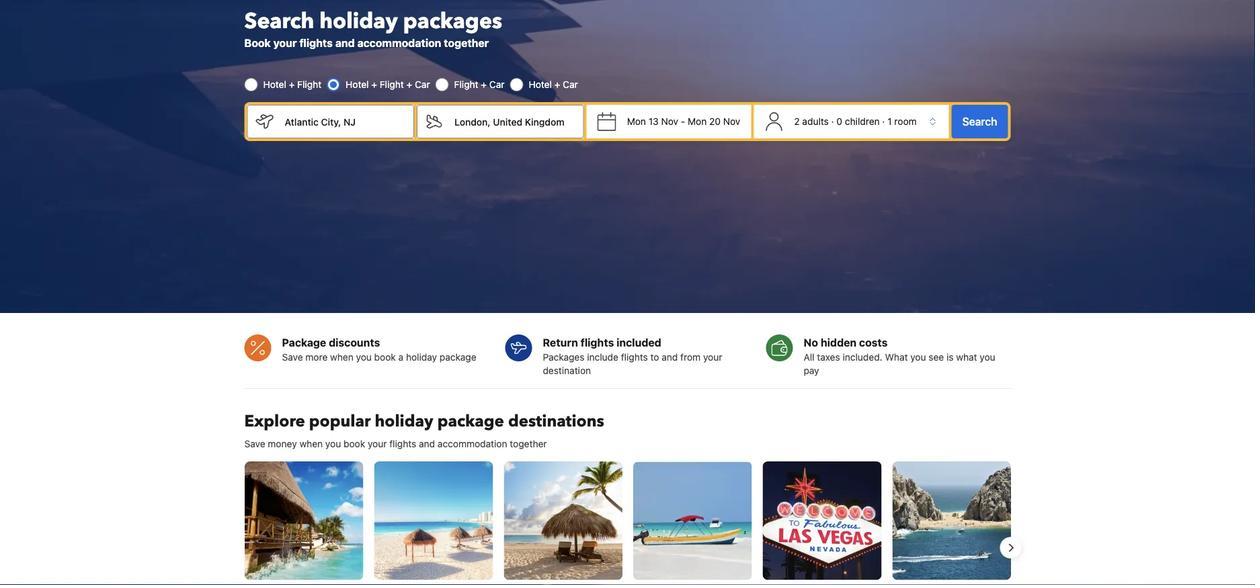 Task type: describe. For each thing, give the bounding box(es) containing it.
all
[[804, 352, 815, 363]]

0
[[837, 116, 843, 127]]

and inside the search holiday packages book your flights and accommodation together
[[335, 37, 355, 50]]

your inside the search holiday packages book your flights and accommodation together
[[273, 37, 297, 50]]

packages
[[543, 352, 585, 363]]

1 mon from the left
[[627, 116, 646, 127]]

together inside the search holiday packages book your flights and accommodation together
[[444, 37, 489, 50]]

return
[[543, 337, 578, 349]]

+ for flight + car
[[481, 79, 487, 90]]

more
[[306, 352, 328, 363]]

car for flight + car
[[489, 79, 505, 90]]

search holiday packages book your flights and accommodation together
[[244, 7, 502, 50]]

holiday inside package discounts save more when you book a holiday package
[[406, 352, 437, 363]]

and inside explore popular holiday package destinations save money when you book your flights and accommodation together
[[419, 439, 435, 450]]

and inside return flights included packages include flights to and from your destination
[[662, 352, 678, 363]]

adults
[[803, 116, 829, 127]]

3 + from the left
[[407, 79, 412, 90]]

destinations
[[508, 411, 604, 433]]

accommodation inside explore popular holiday package destinations save money when you book your flights and accommodation together
[[438, 439, 507, 450]]

your inside return flights included packages include flights to and from your destination
[[703, 352, 723, 363]]

flights inside explore popular holiday package destinations save money when you book your flights and accommodation together
[[390, 439, 416, 450]]

Where to? field
[[444, 105, 584, 139]]

from
[[681, 352, 701, 363]]

hotel for hotel + flight
[[263, 79, 286, 90]]

you right what
[[980, 352, 996, 363]]

1 car from the left
[[415, 79, 430, 90]]

no
[[804, 337, 818, 349]]

search button
[[952, 105, 1008, 139]]

next image
[[1003, 540, 1019, 556]]

include
[[587, 352, 619, 363]]

hotel for hotel + car
[[529, 79, 552, 90]]

discounts
[[329, 337, 380, 349]]

when inside explore popular holiday package destinations save money when you book your flights and accommodation together
[[300, 439, 323, 450]]

3 flight from the left
[[454, 79, 479, 90]]

when inside package discounts save more when you book a holiday package
[[330, 352, 354, 363]]

costs
[[859, 337, 888, 349]]

flight + car
[[454, 79, 505, 90]]

book inside package discounts save more when you book a holiday package
[[374, 352, 396, 363]]

destination
[[543, 366, 591, 377]]

20
[[710, 116, 721, 127]]

package
[[282, 337, 326, 349]]

1 · from the left
[[832, 116, 834, 127]]

explore popular holiday package destinations region
[[234, 462, 1022, 586]]

no hidden costs all taxes included. what you see is what you pay
[[804, 337, 996, 377]]

1
[[888, 116, 892, 127]]



Task type: vqa. For each thing, say whether or not it's contained in the screenshot.
1st HOTEL from right
yes



Task type: locate. For each thing, give the bounding box(es) containing it.
search for search holiday packages book your flights and accommodation together
[[244, 7, 314, 36]]

save inside explore popular holiday package destinations save money when you book your flights and accommodation together
[[244, 439, 265, 450]]

-
[[681, 116, 685, 127]]

package inside package discounts save more when you book a holiday package
[[440, 352, 477, 363]]

0 horizontal spatial search
[[244, 7, 314, 36]]

0 horizontal spatial book
[[344, 439, 365, 450]]

5 + from the left
[[555, 79, 560, 90]]

2 mon from the left
[[688, 116, 707, 127]]

0 horizontal spatial together
[[444, 37, 489, 50]]

package
[[440, 352, 477, 363], [438, 411, 504, 433]]

flights inside the search holiday packages book your flights and accommodation together
[[299, 37, 333, 50]]

what
[[885, 352, 908, 363]]

0 horizontal spatial ·
[[832, 116, 834, 127]]

flight
[[297, 79, 322, 90], [380, 79, 404, 90], [454, 79, 479, 90]]

you down discounts
[[356, 352, 372, 363]]

+ for hotel + flight + car
[[371, 79, 377, 90]]

4 + from the left
[[481, 79, 487, 90]]

2 vertical spatial your
[[368, 439, 387, 450]]

2 flight from the left
[[380, 79, 404, 90]]

save inside package discounts save more when you book a holiday package
[[282, 352, 303, 363]]

pay
[[804, 366, 820, 377]]

2 nov from the left
[[724, 116, 741, 127]]

1 horizontal spatial book
[[374, 352, 396, 363]]

1 vertical spatial your
[[703, 352, 723, 363]]

search for search
[[963, 115, 998, 128]]

is
[[947, 352, 954, 363]]

+ for hotel + car
[[555, 79, 560, 90]]

1 horizontal spatial ·
[[883, 116, 885, 127]]

1 flight from the left
[[297, 79, 322, 90]]

0 horizontal spatial hotel
[[263, 79, 286, 90]]

0 vertical spatial holiday
[[320, 7, 398, 36]]

0 horizontal spatial flight
[[297, 79, 322, 90]]

package inside explore popular holiday package destinations save money when you book your flights and accommodation together
[[438, 411, 504, 433]]

when right money
[[300, 439, 323, 450]]

2
[[794, 116, 800, 127]]

flight for hotel + flight + car
[[380, 79, 404, 90]]

together down destinations
[[510, 439, 547, 450]]

save
[[282, 352, 303, 363], [244, 439, 265, 450]]

1 vertical spatial package
[[438, 411, 504, 433]]

0 vertical spatial when
[[330, 352, 354, 363]]

1 horizontal spatial mon
[[688, 116, 707, 127]]

flight up where to? field
[[454, 79, 479, 90]]

what
[[957, 352, 978, 363]]

popular
[[309, 411, 371, 433]]

car
[[415, 79, 430, 90], [489, 79, 505, 90], [563, 79, 578, 90]]

your right book
[[273, 37, 297, 50]]

hotel for hotel + flight + car
[[346, 79, 369, 90]]

nov
[[661, 116, 679, 127], [724, 116, 741, 127]]

hidden
[[821, 337, 857, 349]]

1 vertical spatial together
[[510, 439, 547, 450]]

when
[[330, 352, 354, 363], [300, 439, 323, 450]]

1 vertical spatial save
[[244, 439, 265, 450]]

holiday
[[320, 7, 398, 36], [406, 352, 437, 363], [375, 411, 434, 433]]

you inside explore popular holiday package destinations save money when you book your flights and accommodation together
[[325, 439, 341, 450]]

1 vertical spatial and
[[662, 352, 678, 363]]

hotel up where from? "field"
[[346, 79, 369, 90]]

package discounts save more when you book a holiday package
[[282, 337, 477, 363]]

accommodation inside the search holiday packages book your flights and accommodation together
[[357, 37, 441, 50]]

0 vertical spatial and
[[335, 37, 355, 50]]

return flights included packages include flights to and from your destination
[[543, 337, 723, 377]]

2 hotel from the left
[[346, 79, 369, 90]]

2 adults · 0 children · 1 room
[[794, 116, 917, 127]]

together down packages
[[444, 37, 489, 50]]

1 horizontal spatial flight
[[380, 79, 404, 90]]

0 vertical spatial your
[[273, 37, 297, 50]]

room
[[895, 116, 917, 127]]

0 horizontal spatial mon
[[627, 116, 646, 127]]

explore popular holiday package destinations save money when you book your flights and accommodation together
[[244, 411, 604, 450]]

3 hotel from the left
[[529, 79, 552, 90]]

money
[[268, 439, 297, 450]]

save down 'package'
[[282, 352, 303, 363]]

2 horizontal spatial car
[[563, 79, 578, 90]]

hotel up where to? field
[[529, 79, 552, 90]]

1 nov from the left
[[661, 116, 679, 127]]

search inside the search holiday packages book your flights and accommodation together
[[244, 7, 314, 36]]

· left 1
[[883, 116, 885, 127]]

hotel + flight
[[263, 79, 322, 90]]

see
[[929, 352, 944, 363]]

0 horizontal spatial car
[[415, 79, 430, 90]]

book down popular
[[344, 439, 365, 450]]

a
[[399, 352, 404, 363]]

save left money
[[244, 439, 265, 450]]

hotel + flight + car
[[346, 79, 430, 90]]

1 vertical spatial accommodation
[[438, 439, 507, 450]]

hotel
[[263, 79, 286, 90], [346, 79, 369, 90], [529, 79, 552, 90]]

2 vertical spatial holiday
[[375, 411, 434, 433]]

1 vertical spatial holiday
[[406, 352, 437, 363]]

book
[[374, 352, 396, 363], [344, 439, 365, 450]]

1 horizontal spatial your
[[368, 439, 387, 450]]

your inside explore popular holiday package destinations save money when you book your flights and accommodation together
[[368, 439, 387, 450]]

+
[[289, 79, 295, 90], [371, 79, 377, 90], [407, 79, 412, 90], [481, 79, 487, 90], [555, 79, 560, 90]]

+ for hotel + flight
[[289, 79, 295, 90]]

2 horizontal spatial hotel
[[529, 79, 552, 90]]

mon right -
[[688, 116, 707, 127]]

accommodation
[[357, 37, 441, 50], [438, 439, 507, 450]]

together
[[444, 37, 489, 50], [510, 439, 547, 450]]

0 vertical spatial book
[[374, 352, 396, 363]]

2 vertical spatial and
[[419, 439, 435, 450]]

1 + from the left
[[289, 79, 295, 90]]

2 horizontal spatial flight
[[454, 79, 479, 90]]

included.
[[843, 352, 883, 363]]

0 horizontal spatial nov
[[661, 116, 679, 127]]

your
[[273, 37, 297, 50], [703, 352, 723, 363], [368, 439, 387, 450]]

1 hotel from the left
[[263, 79, 286, 90]]

search inside button
[[963, 115, 998, 128]]

0 vertical spatial save
[[282, 352, 303, 363]]

book left a
[[374, 352, 396, 363]]

search
[[244, 7, 314, 36], [963, 115, 998, 128]]

1 vertical spatial when
[[300, 439, 323, 450]]

when down discounts
[[330, 352, 354, 363]]

you left see
[[911, 352, 926, 363]]

0 vertical spatial together
[[444, 37, 489, 50]]

2 horizontal spatial and
[[662, 352, 678, 363]]

0 vertical spatial search
[[244, 7, 314, 36]]

nov left -
[[661, 116, 679, 127]]

holiday inside explore popular holiday package destinations save money when you book your flights and accommodation together
[[375, 411, 434, 433]]

book inside explore popular holiday package destinations save money when you book your flights and accommodation together
[[344, 439, 365, 450]]

1 horizontal spatial car
[[489, 79, 505, 90]]

your right from
[[703, 352, 723, 363]]

packages
[[403, 7, 502, 36]]

flights
[[299, 37, 333, 50], [581, 337, 614, 349], [621, 352, 648, 363], [390, 439, 416, 450]]

flight down the search holiday packages book your flights and accommodation together
[[380, 79, 404, 90]]

1 vertical spatial search
[[963, 115, 998, 128]]

mon
[[627, 116, 646, 127], [688, 116, 707, 127]]

0 vertical spatial package
[[440, 352, 477, 363]]

hotel + car
[[529, 79, 578, 90]]

1 horizontal spatial search
[[963, 115, 998, 128]]

2 car from the left
[[489, 79, 505, 90]]

3 car from the left
[[563, 79, 578, 90]]

flight for hotel + flight
[[297, 79, 322, 90]]

you
[[356, 352, 372, 363], [911, 352, 926, 363], [980, 352, 996, 363], [325, 439, 341, 450]]

and
[[335, 37, 355, 50], [662, 352, 678, 363], [419, 439, 435, 450]]

explore
[[244, 411, 305, 433]]

nov right 20
[[724, 116, 741, 127]]

together inside explore popular holiday package destinations save money when you book your flights and accommodation together
[[510, 439, 547, 450]]

included
[[617, 337, 662, 349]]

you inside package discounts save more when you book a holiday package
[[356, 352, 372, 363]]

0 horizontal spatial and
[[335, 37, 355, 50]]

0 horizontal spatial your
[[273, 37, 297, 50]]

0 vertical spatial accommodation
[[357, 37, 441, 50]]

mon left 13
[[627, 116, 646, 127]]

0 horizontal spatial when
[[300, 439, 323, 450]]

1 horizontal spatial together
[[510, 439, 547, 450]]

1 horizontal spatial hotel
[[346, 79, 369, 90]]

2 horizontal spatial your
[[703, 352, 723, 363]]

0 horizontal spatial save
[[244, 439, 265, 450]]

1 horizontal spatial and
[[419, 439, 435, 450]]

flight up where from? "field"
[[297, 79, 322, 90]]

children
[[845, 116, 880, 127]]

· left 0
[[832, 116, 834, 127]]

book
[[244, 37, 271, 50]]

2 · from the left
[[883, 116, 885, 127]]

taxes
[[817, 352, 840, 363]]

·
[[832, 116, 834, 127], [883, 116, 885, 127]]

Where from? field
[[274, 105, 414, 139]]

1 vertical spatial book
[[344, 439, 365, 450]]

you down popular
[[325, 439, 341, 450]]

1 horizontal spatial nov
[[724, 116, 741, 127]]

1 horizontal spatial save
[[282, 352, 303, 363]]

1 horizontal spatial when
[[330, 352, 354, 363]]

2 + from the left
[[371, 79, 377, 90]]

mon 13 nov - mon 20 nov
[[627, 116, 741, 127]]

car for hotel + car
[[563, 79, 578, 90]]

13
[[649, 116, 659, 127]]

your down popular
[[368, 439, 387, 450]]

to
[[651, 352, 659, 363]]

holiday inside the search holiday packages book your flights and accommodation together
[[320, 7, 398, 36]]

hotel down book
[[263, 79, 286, 90]]



